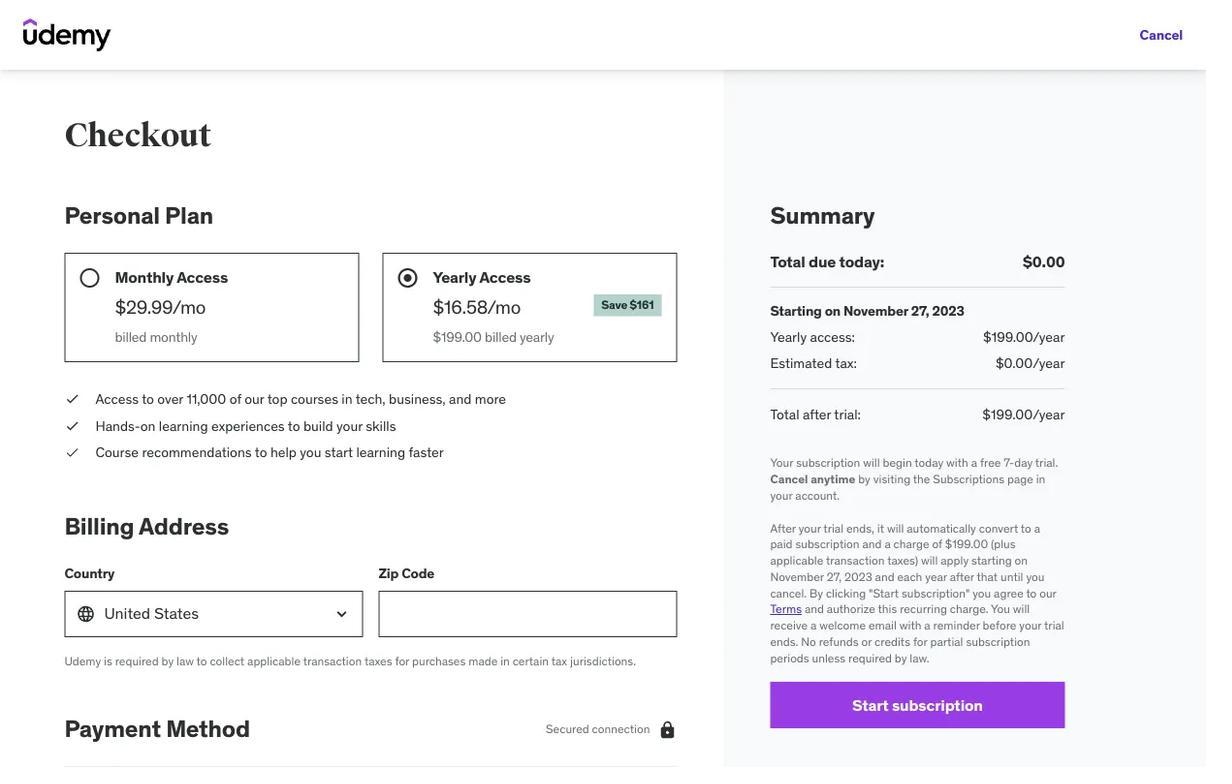 Task type: vqa. For each thing, say whether or not it's contained in the screenshot.
arcade.studio.
no



Task type: describe. For each thing, give the bounding box(es) containing it.
yearly for yearly access
[[433, 267, 476, 287]]

yearly access
[[433, 267, 531, 287]]

zip
[[379, 565, 399, 582]]

0 vertical spatial you
[[300, 444, 321, 461]]

$199.00 up $0.00 /year
[[983, 328, 1033, 345]]

terms link
[[770, 602, 802, 617]]

taxes)
[[887, 553, 918, 569]]

udemy image
[[23, 18, 112, 51]]

after your trial ends, it will automatically convert to a paid subscription and a charge of $199.00 (plus applicable transaction taxes) will apply starting on november 27, 2023 and each year after that until you cancel. by clicking "start subscription" you agree to our terms
[[770, 521, 1056, 617]]

before
[[983, 619, 1017, 634]]

due
[[809, 252, 836, 272]]

start subscription
[[852, 696, 983, 715]]

for inside and authorize this recurring charge. you will receive a welcome email with a reminder before your trial ends. no refunds or credits for partial subscription periods unless required by law.
[[913, 635, 928, 650]]

to right agree
[[1026, 586, 1037, 601]]

save $161
[[601, 298, 654, 313]]

0 horizontal spatial transaction
[[303, 654, 362, 669]]

year
[[925, 570, 947, 585]]

after
[[770, 521, 796, 536]]

today
[[915, 456, 944, 471]]

$0.00 /year
[[996, 355, 1065, 372]]

subscription"
[[902, 586, 970, 601]]

1 vertical spatial learning
[[356, 444, 405, 461]]

with inside your subscription will begin today with a free 7-day trial. cancel anytime
[[946, 456, 968, 471]]

estimated tax:
[[770, 355, 857, 372]]

page
[[1007, 472, 1033, 487]]

$0.00 for $0.00 /year
[[996, 355, 1033, 372]]

more
[[475, 390, 506, 408]]

charge.
[[950, 602, 989, 617]]

law.
[[910, 651, 930, 666]]

$199.00 /year for total after trial:
[[983, 406, 1065, 423]]

xsmall image for access
[[64, 390, 80, 409]]

and authorize this recurring charge. you will receive a welcome email with a reminder before your trial ends. no refunds or credits for partial subscription periods unless required by law.
[[770, 602, 1064, 666]]

course recommendations to help you start learning faster
[[95, 444, 444, 461]]

address
[[139, 512, 229, 541]]

your inside and authorize this recurring charge. you will receive a welcome email with a reminder before your trial ends. no refunds or credits for partial subscription periods unless required by law.
[[1019, 619, 1042, 634]]

by
[[810, 586, 823, 601]]

monthly access
[[115, 267, 228, 287]]

today:
[[839, 252, 884, 272]]

your up "start"
[[336, 417, 362, 435]]

skills
[[366, 417, 396, 435]]

by visiting the subscriptions page in your account.
[[770, 472, 1046, 503]]

2 billed from the left
[[485, 329, 517, 346]]

faster
[[409, 444, 444, 461]]

a right convert
[[1034, 521, 1040, 536]]

trial.
[[1035, 456, 1058, 471]]

monthly
[[150, 329, 197, 346]]

each
[[897, 570, 922, 585]]

/year for $0.00
[[1033, 355, 1065, 372]]

billing
[[64, 512, 134, 541]]

0 horizontal spatial access
[[95, 390, 139, 408]]

with inside and authorize this recurring charge. you will receive a welcome email with a reminder before your trial ends. no refunds or credits for partial subscription periods unless required by law.
[[900, 619, 922, 634]]

1 billed from the left
[[115, 329, 147, 346]]

monthly
[[115, 267, 174, 287]]

2023 inside after your trial ends, it will automatically convert to a paid subscription and a charge of $199.00 (plus applicable transaction taxes) will apply starting on november 27, 2023 and each year after that until you cancel. by clicking "start subscription" you agree to our terms
[[845, 570, 872, 585]]

2 horizontal spatial you
[[1026, 570, 1045, 585]]

top
[[267, 390, 287, 408]]

save
[[601, 298, 627, 313]]

zip code
[[379, 565, 435, 582]]

$16.58/mo
[[433, 296, 521, 319]]

1 vertical spatial for
[[395, 654, 409, 669]]

payment method
[[64, 715, 250, 744]]

credits
[[875, 635, 910, 650]]

until
[[1001, 570, 1023, 585]]

trial inside and authorize this recurring charge. you will receive a welcome email with a reminder before your trial ends. no refunds or credits for partial subscription periods unless required by law.
[[1044, 619, 1064, 634]]

help
[[270, 444, 297, 461]]

free
[[980, 456, 1001, 471]]

by inside and authorize this recurring charge. you will receive a welcome email with a reminder before your trial ends. no refunds or credits for partial subscription periods unless required by law.
[[895, 651, 907, 666]]

personal plan
[[64, 201, 213, 230]]

subscription inside and authorize this recurring charge. you will receive a welcome email with a reminder before your trial ends. no refunds or credits for partial subscription periods unless required by law.
[[966, 635, 1030, 650]]

0 horizontal spatial by
[[161, 654, 174, 669]]

paid
[[770, 537, 793, 552]]

course
[[95, 444, 139, 461]]

of inside after your trial ends, it will automatically convert to a paid subscription and a charge of $199.00 (plus applicable transaction taxes) will apply starting on november 27, 2023 and each year after that until you cancel. by clicking "start subscription" you agree to our terms
[[932, 537, 942, 552]]

business,
[[389, 390, 446, 408]]

certain
[[513, 654, 549, 669]]

plan
[[165, 201, 213, 230]]

0 vertical spatial after
[[803, 406, 831, 423]]

recurring
[[900, 602, 947, 617]]

start
[[852, 696, 889, 715]]

your subscription will begin today with a free 7-day trial. cancel anytime
[[770, 456, 1058, 487]]

1 /year from the top
[[1033, 328, 1065, 345]]

udemy
[[64, 654, 101, 669]]

27, inside after your trial ends, it will automatically convert to a paid subscription and a charge of $199.00 (plus applicable transaction taxes) will apply starting on november 27, 2023 and each year after that until you cancel. by clicking "start subscription" you agree to our terms
[[827, 570, 842, 585]]

transaction inside after your trial ends, it will automatically convert to a paid subscription and a charge of $199.00 (plus applicable transaction taxes) will apply starting on november 27, 2023 and each year after that until you cancel. by clicking "start subscription" you agree to our terms
[[826, 553, 885, 569]]

november inside after your trial ends, it will automatically convert to a paid subscription and a charge of $199.00 (plus applicable transaction taxes) will apply starting on november 27, 2023 and each year after that until you cancel. by clicking "start subscription" you agree to our terms
[[770, 570, 824, 585]]

apply
[[941, 553, 969, 569]]

0 horizontal spatial learning
[[159, 417, 208, 435]]

this
[[878, 602, 897, 617]]

$161
[[630, 298, 654, 313]]

secured connection
[[546, 722, 650, 737]]

starting
[[972, 553, 1012, 569]]

11,000
[[187, 390, 226, 408]]

and inside and authorize this recurring charge. you will receive a welcome email with a reminder before your trial ends. no refunds or credits for partial subscription periods unless required by law.
[[805, 602, 824, 617]]

will up the year on the right bottom of page
[[921, 553, 938, 569]]

1 horizontal spatial 27,
[[911, 303, 929, 320]]

tax:
[[835, 355, 857, 372]]

hands-on learning experiences to build your skills
[[95, 417, 396, 435]]

access for monthly access
[[177, 267, 228, 287]]

your inside by visiting the subscriptions page in your account.
[[770, 488, 793, 503]]

unless
[[812, 651, 846, 666]]

in inside by visiting the subscriptions page in your account.
[[1036, 472, 1046, 487]]

a inside your subscription will begin today with a free 7-day trial. cancel anytime
[[971, 456, 977, 471]]

a down recurring
[[924, 619, 931, 634]]

7-
[[1004, 456, 1014, 471]]

tax
[[551, 654, 567, 669]]

will inside your subscription will begin today with a free 7-day trial. cancel anytime
[[863, 456, 880, 471]]

reminder
[[933, 619, 980, 634]]

ends,
[[846, 521, 875, 536]]

build
[[303, 417, 333, 435]]

access for yearly access
[[479, 267, 531, 287]]

on for hands-
[[140, 417, 156, 435]]

it
[[877, 521, 884, 536]]

by inside by visiting the subscriptions page in your account.
[[858, 472, 871, 487]]

/year for $199.00
[[1033, 406, 1065, 423]]

applicable inside after your trial ends, it will automatically convert to a paid subscription and a charge of $199.00 (plus applicable transaction taxes) will apply starting on november 27, 2023 and each year after that until you cancel. by clicking "start subscription" you agree to our terms
[[770, 553, 823, 569]]

cancel.
[[770, 586, 807, 601]]

recommendations
[[142, 444, 252, 461]]

required inside and authorize this recurring charge. you will receive a welcome email with a reminder before your trial ends. no refunds or credits for partial subscription periods unless required by law.
[[848, 651, 892, 666]]

subscription inside your subscription will begin today with a free 7-day trial. cancel anytime
[[796, 456, 860, 471]]

will right it
[[887, 521, 904, 536]]



Task type: locate. For each thing, give the bounding box(es) containing it.
2 vertical spatial in
[[500, 654, 510, 669]]

is
[[104, 654, 112, 669]]

0 vertical spatial /year
[[1033, 328, 1065, 345]]

yearly
[[520, 329, 554, 346]]

on inside after your trial ends, it will automatically convert to a paid subscription and a charge of $199.00 (plus applicable transaction taxes) will apply starting on november 27, 2023 and each year after that until you cancel. by clicking "start subscription" you agree to our terms
[[1015, 553, 1028, 569]]

visiting
[[873, 472, 911, 487]]

cancel
[[1140, 26, 1183, 43], [770, 472, 808, 487]]

0 horizontal spatial after
[[803, 406, 831, 423]]

for right "taxes"
[[395, 654, 409, 669]]

1 horizontal spatial after
[[950, 570, 974, 585]]

0 vertical spatial 2023
[[932, 303, 964, 320]]

xsmall image
[[64, 390, 80, 409], [64, 417, 80, 436]]

trial:
[[834, 406, 861, 423]]

total for total after trial:
[[770, 406, 799, 423]]

after down the apply
[[950, 570, 974, 585]]

$199.00 up the apply
[[945, 537, 988, 552]]

payment
[[64, 715, 161, 744]]

of up the hands-on learning experiences to build your skills
[[229, 390, 241, 408]]

total for total due today:
[[770, 252, 805, 272]]

2 horizontal spatial by
[[895, 651, 907, 666]]

the
[[913, 472, 930, 487]]

periods
[[770, 651, 809, 666]]

by
[[858, 472, 871, 487], [895, 651, 907, 666], [161, 654, 174, 669]]

welcome
[[820, 619, 866, 634]]

purchases
[[412, 654, 466, 669]]

partial
[[930, 635, 963, 650]]

summary
[[770, 201, 875, 230]]

and down by
[[805, 602, 824, 617]]

0 vertical spatial cancel
[[1140, 26, 1183, 43]]

1 vertical spatial cancel
[[770, 472, 808, 487]]

1 $199.00 /year from the top
[[983, 328, 1065, 345]]

trial left ends,
[[824, 521, 844, 536]]

billing address
[[64, 512, 229, 541]]

1 horizontal spatial access
[[177, 267, 228, 287]]

law
[[176, 654, 194, 669]]

small image
[[658, 720, 677, 740]]

1 horizontal spatial november
[[844, 303, 908, 320]]

code
[[402, 565, 435, 582]]

of down the automatically
[[932, 537, 942, 552]]

0 horizontal spatial trial
[[824, 521, 844, 536]]

1 vertical spatial november
[[770, 570, 824, 585]]

1 vertical spatial our
[[1040, 586, 1056, 601]]

of
[[229, 390, 241, 408], [932, 537, 942, 552]]

"start
[[869, 586, 899, 601]]

1 vertical spatial xsmall image
[[64, 417, 80, 436]]

after inside after your trial ends, it will automatically convert to a paid subscription and a charge of $199.00 (plus applicable transaction taxes) will apply starting on november 27, 2023 and each year after that until you cancel. by clicking "start subscription" you agree to our terms
[[950, 570, 974, 585]]

clicking
[[826, 586, 866, 601]]

with up the subscriptions
[[946, 456, 968, 471]]

0 vertical spatial yearly
[[433, 267, 476, 287]]

1 vertical spatial you
[[1026, 570, 1045, 585]]

1 vertical spatial yearly
[[770, 328, 807, 345]]

0 vertical spatial 27,
[[911, 303, 929, 320]]

hands-
[[95, 417, 140, 435]]

or
[[861, 635, 872, 650]]

transaction
[[826, 553, 885, 569], [303, 654, 362, 669]]

0 vertical spatial $0.00
[[1023, 252, 1065, 272]]

on up the access:
[[825, 303, 841, 320]]

billed left yearly
[[485, 329, 517, 346]]

1 vertical spatial total
[[770, 406, 799, 423]]

you right help
[[300, 444, 321, 461]]

2 vertical spatial /year
[[1033, 406, 1065, 423]]

0 horizontal spatial november
[[770, 570, 824, 585]]

1 horizontal spatial you
[[973, 586, 991, 601]]

yearly access:
[[770, 328, 855, 345]]

0 vertical spatial our
[[245, 390, 264, 408]]

on for starting
[[825, 303, 841, 320]]

1 vertical spatial $0.00
[[996, 355, 1033, 372]]

transaction down ends,
[[826, 553, 885, 569]]

$199.00 /year for yearly access:
[[983, 328, 1065, 345]]

1 vertical spatial /year
[[1033, 355, 1065, 372]]

1 horizontal spatial applicable
[[770, 553, 823, 569]]

1 horizontal spatial of
[[932, 537, 942, 552]]

your inside after your trial ends, it will automatically convert to a paid subscription and a charge of $199.00 (plus applicable transaction taxes) will apply starting on november 27, 2023 and each year after that until you cancel. by clicking "start subscription" you agree to our terms
[[799, 521, 821, 536]]

a up taxes)
[[885, 537, 891, 552]]

1 vertical spatial 2023
[[845, 570, 872, 585]]

you
[[991, 602, 1010, 617]]

2 xsmall image from the top
[[64, 417, 80, 436]]

subscriptions
[[933, 472, 1005, 487]]

access up $29.99/mo
[[177, 267, 228, 287]]

in
[[342, 390, 353, 408], [1036, 472, 1046, 487], [500, 654, 510, 669]]

method
[[166, 715, 250, 744]]

with
[[946, 456, 968, 471], [900, 619, 922, 634]]

1 vertical spatial with
[[900, 619, 922, 634]]

your down your
[[770, 488, 793, 503]]

Zip Code text field
[[379, 591, 677, 638]]

1 horizontal spatial yearly
[[770, 328, 807, 345]]

applicable down paid
[[770, 553, 823, 569]]

0 vertical spatial with
[[946, 456, 968, 471]]

(plus
[[991, 537, 1016, 552]]

to left over
[[142, 390, 154, 408]]

and left more
[[449, 390, 472, 408]]

1 horizontal spatial in
[[500, 654, 510, 669]]

$29.99/mo
[[115, 296, 206, 319]]

1 vertical spatial on
[[140, 417, 156, 435]]

access up hands- on the left bottom of the page
[[95, 390, 139, 408]]

1 horizontal spatial for
[[913, 635, 928, 650]]

1 horizontal spatial our
[[1040, 586, 1056, 601]]

november up the cancel.
[[770, 570, 824, 585]]

connection
[[592, 722, 650, 737]]

in left tech,
[[342, 390, 353, 408]]

transaction left "taxes"
[[303, 654, 362, 669]]

$199.00 billed yearly
[[433, 329, 554, 346]]

will left begin
[[863, 456, 880, 471]]

trial
[[824, 521, 844, 536], [1044, 619, 1064, 634]]

access to over 11,000 of our top courses in tech, business, and more
[[95, 390, 506, 408]]

total due today:
[[770, 252, 884, 272]]

1 horizontal spatial cancel
[[1140, 26, 1183, 43]]

1 vertical spatial 27,
[[827, 570, 842, 585]]

yearly for yearly access:
[[770, 328, 807, 345]]

and up "start
[[875, 570, 895, 585]]

1 vertical spatial in
[[1036, 472, 1046, 487]]

0 vertical spatial applicable
[[770, 553, 823, 569]]

total after trial:
[[770, 406, 861, 423]]

your
[[770, 456, 793, 471]]

27,
[[911, 303, 929, 320], [827, 570, 842, 585]]

1 vertical spatial transaction
[[303, 654, 362, 669]]

applicable
[[770, 553, 823, 569], [247, 654, 301, 669]]

applicable right the collect
[[247, 654, 301, 669]]

to right convert
[[1021, 521, 1031, 536]]

in right made
[[500, 654, 510, 669]]

secured
[[546, 722, 589, 737]]

1 vertical spatial applicable
[[247, 654, 301, 669]]

charge
[[894, 537, 929, 552]]

1 horizontal spatial learning
[[356, 444, 405, 461]]

cancel button
[[1140, 16, 1183, 54]]

0 vertical spatial of
[[229, 390, 241, 408]]

your right before
[[1019, 619, 1042, 634]]

subscription down before
[[966, 635, 1030, 650]]

0 horizontal spatial on
[[140, 417, 156, 435]]

2 horizontal spatial on
[[1015, 553, 1028, 569]]

0 vertical spatial in
[[342, 390, 353, 408]]

1 xsmall image from the top
[[64, 390, 80, 409]]

billed down $29.99/mo
[[115, 329, 147, 346]]

in down trial.
[[1036, 472, 1046, 487]]

billed monthly
[[115, 329, 197, 346]]

0 horizontal spatial required
[[115, 654, 159, 669]]

$0.00 for $0.00
[[1023, 252, 1065, 272]]

our right agree
[[1040, 586, 1056, 601]]

you down that
[[973, 586, 991, 601]]

1 vertical spatial of
[[932, 537, 942, 552]]

on
[[825, 303, 841, 320], [140, 417, 156, 435], [1015, 553, 1028, 569]]

yearly down starting
[[770, 328, 807, 345]]

1 vertical spatial after
[[950, 570, 974, 585]]

2 total from the top
[[770, 406, 799, 423]]

0 horizontal spatial our
[[245, 390, 264, 408]]

cancel inside your subscription will begin today with a free 7-day trial. cancel anytime
[[770, 472, 808, 487]]

$199.00 /year up $0.00 /year
[[983, 328, 1065, 345]]

0 horizontal spatial applicable
[[247, 654, 301, 669]]

1 horizontal spatial 2023
[[932, 303, 964, 320]]

0 vertical spatial november
[[844, 303, 908, 320]]

0 horizontal spatial 2023
[[845, 570, 872, 585]]

$199.00 inside after your trial ends, it will automatically convert to a paid subscription and a charge of $199.00 (plus applicable transaction taxes) will apply starting on november 27, 2023 and each year after that until you cancel. by clicking "start subscription" you agree to our terms
[[945, 537, 988, 552]]

1 horizontal spatial transaction
[[826, 553, 885, 569]]

$199.00 up 7-
[[983, 406, 1033, 423]]

subscription down law.
[[892, 696, 983, 715]]

1 horizontal spatial on
[[825, 303, 841, 320]]

0 horizontal spatial billed
[[115, 329, 147, 346]]

a left free
[[971, 456, 977, 471]]

1 vertical spatial trial
[[1044, 619, 1064, 634]]

after left 'trial:'
[[803, 406, 831, 423]]

yearly up $16.58/mo in the left of the page
[[433, 267, 476, 287]]

receive
[[770, 619, 808, 634]]

jurisdictions.
[[570, 654, 636, 669]]

0 vertical spatial total
[[770, 252, 805, 272]]

0 horizontal spatial in
[[342, 390, 353, 408]]

november
[[844, 303, 908, 320], [770, 570, 824, 585]]

2 $199.00 /year from the top
[[983, 406, 1065, 423]]

to left "build" on the left bottom of page
[[288, 417, 300, 435]]

start subscription button
[[770, 683, 1065, 729]]

0 horizontal spatial of
[[229, 390, 241, 408]]

0 horizontal spatial you
[[300, 444, 321, 461]]

subscription inside after your trial ends, it will automatically convert to a paid subscription and a charge of $199.00 (plus applicable transaction taxes) will apply starting on november 27, 2023 and each year after that until you cancel. by clicking "start subscription" you agree to our terms
[[795, 537, 860, 552]]

experiences
[[211, 417, 285, 435]]

a
[[971, 456, 977, 471], [1034, 521, 1040, 536], [885, 537, 891, 552], [811, 619, 817, 634], [924, 619, 931, 634]]

0 vertical spatial on
[[825, 303, 841, 320]]

start
[[325, 444, 353, 461]]

to right law
[[196, 654, 207, 669]]

0 horizontal spatial yearly
[[433, 267, 476, 287]]

0 vertical spatial transaction
[[826, 553, 885, 569]]

2 horizontal spatial in
[[1036, 472, 1046, 487]]

over
[[157, 390, 183, 408]]

authorize
[[827, 602, 875, 617]]

0 vertical spatial $199.00 /year
[[983, 328, 1065, 345]]

0 horizontal spatial 27,
[[827, 570, 842, 585]]

after
[[803, 406, 831, 423], [950, 570, 974, 585]]

xsmall image
[[64, 443, 80, 462]]

1 horizontal spatial required
[[848, 651, 892, 666]]

1 vertical spatial $199.00 /year
[[983, 406, 1065, 423]]

ends.
[[770, 635, 798, 650]]

total
[[770, 252, 805, 272], [770, 406, 799, 423]]

0 vertical spatial learning
[[159, 417, 208, 435]]

by down credits
[[895, 651, 907, 666]]

1 horizontal spatial billed
[[485, 329, 517, 346]]

learning down over
[[159, 417, 208, 435]]

xsmall image for hands-
[[64, 417, 80, 436]]

0 vertical spatial trial
[[824, 521, 844, 536]]

with down recurring
[[900, 619, 922, 634]]

account.
[[795, 488, 840, 503]]

learning
[[159, 417, 208, 435], [356, 444, 405, 461]]

your right "after"
[[799, 521, 821, 536]]

our inside after your trial ends, it will automatically convert to a paid subscription and a charge of $199.00 (plus applicable transaction taxes) will apply starting on november 27, 2023 and each year after that until you cancel. by clicking "start subscription" you agree to our terms
[[1040, 586, 1056, 601]]

no
[[801, 635, 816, 650]]

you right until
[[1026, 570, 1045, 585]]

november up the access:
[[844, 303, 908, 320]]

starting
[[770, 303, 822, 320]]

will inside and authorize this recurring charge. you will receive a welcome email with a reminder before your trial ends. no refunds or credits for partial subscription periods unless required by law.
[[1013, 602, 1030, 617]]

udemy is required by law to collect applicable transaction taxes for purchases made in certain tax jurisdictions.
[[64, 654, 636, 669]]

by left visiting at the right bottom
[[858, 472, 871, 487]]

taxes
[[364, 654, 392, 669]]

total left "due"
[[770, 252, 805, 272]]

will down agree
[[1013, 602, 1030, 617]]

0 vertical spatial for
[[913, 635, 928, 650]]

trial inside after your trial ends, it will automatically convert to a paid subscription and a charge of $199.00 (plus applicable transaction taxes) will apply starting on november 27, 2023 and each year after that until you cancel. by clicking "start subscription" you agree to our terms
[[824, 521, 844, 536]]

required down or
[[848, 651, 892, 666]]

subscription down ends,
[[795, 537, 860, 552]]

3 /year from the top
[[1033, 406, 1065, 423]]

2023
[[932, 303, 964, 320], [845, 570, 872, 585]]

subscription up anytime
[[796, 456, 860, 471]]

and down it
[[862, 537, 882, 552]]

convert
[[979, 521, 1018, 536]]

for up law.
[[913, 635, 928, 650]]

total up your
[[770, 406, 799, 423]]

1 total from the top
[[770, 252, 805, 272]]

0 horizontal spatial for
[[395, 654, 409, 669]]

access:
[[810, 328, 855, 345]]

subscription inside button
[[892, 696, 983, 715]]

on up recommendations
[[140, 417, 156, 435]]

1 horizontal spatial by
[[858, 472, 871, 487]]

required right is
[[115, 654, 159, 669]]

2 horizontal spatial access
[[479, 267, 531, 287]]

1 horizontal spatial with
[[946, 456, 968, 471]]

$199.00 down $16.58/mo in the left of the page
[[433, 329, 482, 346]]

for
[[913, 635, 928, 650], [395, 654, 409, 669]]

day
[[1014, 456, 1033, 471]]

access up $16.58/mo in the left of the page
[[479, 267, 531, 287]]

learning down skills
[[356, 444, 405, 461]]

a up no
[[811, 619, 817, 634]]

$199.00 /year up day
[[983, 406, 1065, 423]]

our left top
[[245, 390, 264, 408]]

our
[[245, 390, 264, 408], [1040, 586, 1056, 601]]

trial right before
[[1044, 619, 1064, 634]]

0 horizontal spatial with
[[900, 619, 922, 634]]

by left law
[[161, 654, 174, 669]]

2 /year from the top
[[1033, 355, 1065, 372]]

refunds
[[819, 635, 859, 650]]

on up until
[[1015, 553, 1028, 569]]

0 vertical spatial xsmall image
[[64, 390, 80, 409]]

email
[[869, 619, 897, 634]]

terms
[[770, 602, 802, 617]]

0 horizontal spatial cancel
[[770, 472, 808, 487]]

checkout
[[64, 115, 211, 156]]

to left help
[[255, 444, 267, 461]]

1 horizontal spatial trial
[[1044, 619, 1064, 634]]

2 vertical spatial on
[[1015, 553, 1028, 569]]

2 vertical spatial you
[[973, 586, 991, 601]]

automatically
[[907, 521, 976, 536]]

courses
[[291, 390, 338, 408]]



